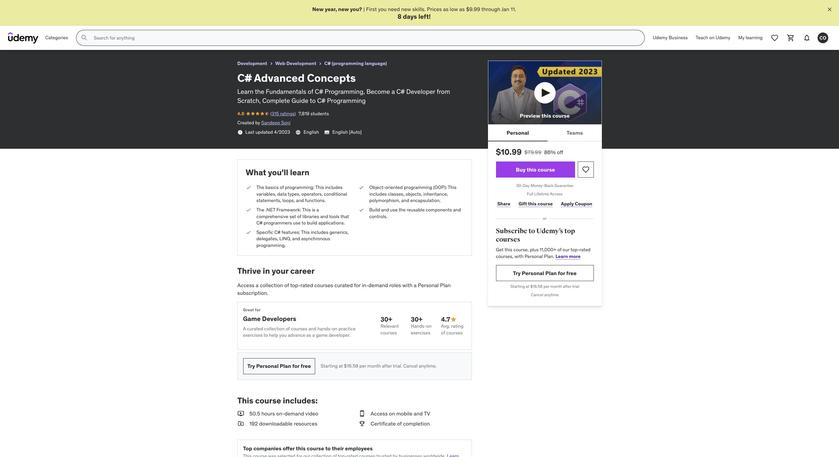 Task type: vqa. For each thing, say whether or not it's contained in the screenshot.
Sandeep
yes



Task type: describe. For each thing, give the bounding box(es) containing it.
submit search image
[[81, 34, 89, 42]]

0 vertical spatial try
[[513, 270, 521, 276]]

use inside the build and use the reusable components and controls.
[[390, 207, 398, 213]]

30-
[[516, 183, 523, 188]]

and inside object-oriented programming (oop): this includes classes, objects, inheritance, polymorphism, and encapsulation.
[[401, 197, 409, 203]]

and down polymorphism, at the left of page
[[381, 207, 389, 213]]

and inside specific c# features: this includes generics, delegates, linq, and asynchronous programming.
[[292, 236, 300, 242]]

of inside c# advanced concepts learn the fundamentals of c# programming, become a c# developer from scratch, complete guide to c# programming
[[308, 88, 313, 96]]

courses inside avg. rating of courses
[[446, 330, 463, 336]]

c# down concepts
[[315, 88, 323, 96]]

for inside access a collection of top-rated courses curated for in-demand roles with a personal plan subscription.
[[354, 282, 361, 289]]

thrive
[[237, 266, 261, 276]]

inheritance,
[[423, 191, 448, 197]]

30-day money-back guarantee full lifetime access
[[516, 183, 574, 196]]

english for english
[[304, 129, 319, 135]]

trial
[[572, 284, 579, 289]]

object-
[[369, 184, 385, 190]]

personal inside button
[[507, 129, 529, 136]]

a inside great for game developers a curated collection of courses and hands-on practice exercises to help you advance as a game developer.
[[312, 332, 315, 338]]

this for buy
[[527, 166, 537, 173]]

libraries
[[302, 213, 319, 219]]

ratings)
[[280, 110, 296, 116]]

to left "their"
[[325, 445, 331, 452]]

downloadable
[[259, 420, 293, 427]]

collection inside great for game developers a curated collection of courses and hands-on practice exercises to help you advance as a game developer.
[[264, 326, 285, 332]]

specific
[[256, 229, 273, 235]]

skills.
[[412, 6, 426, 12]]

avg.
[[441, 323, 450, 329]]

free for left try personal plan for free link
[[301, 363, 311, 369]]

xsmall image for build
[[359, 207, 364, 213]]

roles
[[389, 282, 401, 289]]

notifications image
[[803, 34, 811, 42]]

types,
[[288, 191, 300, 197]]

a
[[243, 326, 246, 332]]

web
[[275, 60, 285, 66]]

1 udemy from the left
[[653, 35, 668, 41]]

of inside the .net framework: this is a comprehensive set of libraries and tools that c# programmers use to build applications.
[[297, 213, 301, 219]]

complete
[[262, 96, 290, 105]]

for down learn more link
[[558, 270, 565, 276]]

is
[[312, 207, 315, 213]]

1 vertical spatial learn
[[556, 253, 568, 259]]

through
[[482, 6, 500, 12]]

guarantee
[[555, 183, 574, 188]]

and left tv in the right of the page
[[414, 410, 423, 417]]

the for the .net framework: this is a comprehensive set of libraries and tools that c# programmers use to build applications.
[[256, 207, 264, 213]]

50.5
[[249, 410, 260, 417]]

game developers link
[[243, 315, 296, 323]]

personal inside the get this course, plus 11,000+ of our top-rated courses, with personal plan.
[[525, 253, 543, 259]]

developers
[[262, 315, 296, 323]]

192
[[249, 420, 258, 427]]

year,
[[325, 6, 337, 12]]

xsmall image for the .net framework: this is a comprehensive set of libraries and tools that c# programmers use to build applications.
[[246, 207, 251, 213]]

small image for access on mobile and tv
[[359, 410, 365, 417]]

access for access on mobile and tv
[[371, 410, 388, 417]]

to inside c# advanced concepts learn the fundamentals of c# programming, become a c# developer from scratch, complete guide to c# programming
[[310, 96, 316, 105]]

your
[[272, 266, 289, 276]]

you'll
[[268, 167, 288, 178]]

cancel for anytime.
[[403, 363, 418, 369]]

plan for left try personal plan for free link
[[280, 363, 291, 369]]

personal down help
[[256, 363, 279, 369]]

get
[[496, 247, 504, 253]]

share button
[[496, 197, 512, 210]]

collection inside access a collection of top-rated courses curated for in-demand roles with a personal plan subscription.
[[260, 282, 283, 289]]

the for the basics of programming: this includes variables, data types, operators, conditional statements, loops, and functions.
[[256, 184, 264, 190]]

per for trial.
[[359, 363, 366, 369]]

[auto]
[[349, 129, 362, 135]]

after for trial
[[563, 284, 572, 289]]

xsmall image for the basics of programming: this includes variables, data types, operators, conditional statements, loops, and functions.
[[246, 184, 251, 191]]

programming,
[[325, 88, 365, 96]]

created
[[237, 120, 254, 126]]

cancel for anytime
[[531, 292, 544, 297]]

data
[[277, 191, 287, 197]]

xsmall image for last
[[237, 130, 243, 135]]

on left mobile on the bottom
[[389, 410, 395, 417]]

web development
[[275, 60, 316, 66]]

this for preview
[[542, 112, 551, 119]]

more
[[569, 253, 581, 259]]

certificate
[[371, 420, 396, 427]]

includes:
[[283, 395, 318, 406]]

try inside thrive in your career element
[[247, 363, 255, 369]]

of inside the get this course, plus 11,000+ of our top-rated courses, with personal plan.
[[558, 247, 562, 253]]

1 vertical spatial demand
[[285, 410, 304, 417]]

50.5 hours on-demand video
[[249, 410, 318, 417]]

updated
[[256, 129, 273, 135]]

as inside great for game developers a curated collection of courses and hands-on practice exercises to help you advance as a game developer.
[[307, 332, 311, 338]]

on inside great for game developers a curated collection of courses and hands-on practice exercises to help you advance as a game developer.
[[332, 326, 338, 332]]

sandeep soni link
[[261, 120, 291, 126]]

teams
[[567, 129, 583, 136]]

7,819 students
[[299, 110, 329, 116]]

money-
[[531, 183, 545, 188]]

xsmall image up concepts
[[318, 61, 323, 66]]

my
[[739, 35, 745, 41]]

or
[[543, 216, 547, 221]]

course for preview this course
[[553, 112, 570, 119]]

shopping cart with 0 items image
[[787, 34, 795, 42]]

this inside specific c# features: this includes generics, delegates, linq, and asynchronous programming.
[[301, 229, 310, 235]]

personal inside access a collection of top-rated courses curated for in-demand roles with a personal plan subscription.
[[418, 282, 439, 289]]

$79.99
[[525, 149, 542, 156]]

curated inside great for game developers a curated collection of courses and hands-on practice exercises to help you advance as a game developer.
[[247, 326, 263, 332]]

this right offer at the left bottom
[[296, 445, 306, 452]]

2 horizontal spatial as
[[459, 6, 465, 12]]

a inside c# advanced concepts learn the fundamentals of c# programming, become a c# developer from scratch, complete guide to c# programming
[[392, 88, 395, 96]]

teach on udemy link
[[692, 30, 735, 46]]

course language image
[[296, 130, 301, 135]]

$10.99 $79.99 86% off
[[496, 147, 563, 157]]

the inside the build and use the reusable components and controls.
[[399, 207, 406, 213]]

preview this course
[[520, 112, 570, 119]]

build
[[369, 207, 380, 213]]

0 horizontal spatial try personal plan for free link
[[243, 358, 315, 374]]

programming.
[[256, 242, 286, 248]]

this up 50.5
[[237, 395, 253, 406]]

this inside object-oriented programming (oop): this includes classes, objects, inheritance, polymorphism, and encapsulation.
[[448, 184, 457, 190]]

xsmall image for specific c# features: this includes generics, delegates, linq, and asynchronous programming.
[[246, 229, 251, 236]]

|
[[363, 6, 365, 12]]

small image for 192 downloadable resources
[[237, 420, 244, 427]]

in-
[[362, 282, 369, 289]]

1 horizontal spatial as
[[443, 6, 449, 12]]

last
[[245, 129, 254, 135]]

video
[[305, 410, 318, 417]]

new
[[312, 6, 324, 12]]

includes inside specific c# features: this includes generics, delegates, linq, and asynchronous programming.
[[311, 229, 328, 235]]

become
[[367, 88, 390, 96]]

(315 ratings)
[[270, 110, 296, 116]]

loops,
[[282, 197, 295, 203]]

plan for try personal plan for free link to the top
[[546, 270, 557, 276]]

thrive in your career element
[[237, 266, 472, 380]]

career
[[290, 266, 315, 276]]

rating
[[451, 323, 464, 329]]

top- inside access a collection of top-rated courses curated for in-demand roles with a personal plan subscription.
[[290, 282, 301, 289]]

1 development from the left
[[237, 60, 267, 66]]

to inside 'subscribe to udemy's top courses'
[[529, 227, 535, 235]]

object-oriented programming (oop): this includes classes, objects, inheritance, polymorphism, and encapsulation.
[[369, 184, 457, 203]]

this inside the basics of programming: this includes variables, data types, operators, conditional statements, loops, and functions.
[[315, 184, 324, 190]]

that
[[341, 213, 349, 219]]

development link
[[237, 59, 267, 68]]

you inside new year, new you? | first you need new skills. prices as low as $9.99 through jan 11. 8 days left!
[[378, 6, 387, 12]]

starting at $16.58 per month after trial. cancel anytime.
[[321, 363, 437, 369]]

access inside the 30-day money-back guarantee full lifetime access
[[550, 191, 563, 196]]

the basics of programming: this includes variables, data types, operators, conditional statements, loops, and functions.
[[256, 184, 347, 203]]

students
[[311, 110, 329, 116]]

curated inside access a collection of top-rated courses curated for in-demand roles with a personal plan subscription.
[[335, 282, 353, 289]]

of inside avg. rating of courses
[[441, 330, 445, 336]]

get this course, plus 11,000+ of our top-rated courses, with personal plan.
[[496, 247, 591, 259]]

of down access on mobile and tv
[[397, 420, 402, 427]]

courses inside 'subscribe to udemy's top courses'
[[496, 235, 520, 244]]

includes for operators,
[[325, 184, 343, 190]]

subscription.
[[237, 289, 268, 296]]

top
[[565, 227, 575, 235]]

first
[[366, 6, 377, 12]]

rated inside access a collection of top-rated courses curated for in-demand roles with a personal plan subscription.
[[301, 282, 313, 289]]

linq,
[[279, 236, 291, 242]]

certificate of completion
[[371, 420, 430, 427]]

4/2023
[[274, 129, 290, 135]]

concepts
[[307, 71, 356, 85]]

starting for starting at $16.58 per month after trial. cancel anytime.
[[321, 363, 338, 369]]

a up subscription.
[[256, 282, 259, 289]]

$16.58 for starting at $16.58 per month after trial cancel anytime
[[530, 284, 543, 289]]

statements,
[[256, 197, 281, 203]]

learn more link
[[556, 253, 581, 259]]

c# (programming language) link
[[324, 59, 387, 68]]

11,000+
[[540, 247, 557, 253]]

english [auto]
[[332, 129, 362, 135]]

the .net framework: this is a comprehensive set of libraries and tools that c# programmers use to build applications.
[[256, 207, 349, 226]]

guide
[[292, 96, 309, 105]]

hours
[[262, 410, 275, 417]]

on-
[[276, 410, 285, 417]]

course up hours
[[255, 395, 281, 406]]

xsmall image left web
[[269, 61, 274, 66]]

per for trial
[[544, 284, 550, 289]]

learning
[[746, 35, 763, 41]]

buy
[[516, 166, 526, 173]]



Task type: locate. For each thing, give the bounding box(es) containing it.
small image for certificate
[[359, 420, 365, 427]]

1 vertical spatial rated
[[301, 282, 313, 289]]

after for trial.
[[382, 363, 392, 369]]

rated inside the get this course, plus 11,000+ of our top-rated courses, with personal plan.
[[580, 247, 591, 253]]

advanced
[[254, 71, 305, 85]]

exercises
[[411, 330, 431, 336], [243, 332, 263, 338]]

to
[[310, 96, 316, 105], [302, 220, 306, 226], [529, 227, 535, 235], [264, 332, 268, 338], [325, 445, 331, 452]]

a inside the .net framework: this is a comprehensive set of libraries and tools that c# programmers use to build applications.
[[317, 207, 319, 213]]

1 vertical spatial the
[[399, 207, 406, 213]]

of up advance
[[286, 326, 290, 332]]

this up courses,
[[505, 247, 512, 253]]

collection
[[260, 282, 283, 289], [264, 326, 285, 332]]

programming
[[404, 184, 432, 190]]

$16.58 inside thrive in your career element
[[344, 363, 358, 369]]

full
[[527, 191, 533, 196]]

0 vertical spatial try personal plan for free link
[[496, 265, 594, 281]]

1 horizontal spatial per
[[544, 284, 550, 289]]

closed captions image
[[324, 130, 330, 135]]

0 vertical spatial the
[[255, 88, 264, 96]]

0 horizontal spatial free
[[301, 363, 311, 369]]

try personal plan for free link
[[496, 265, 594, 281], [243, 358, 315, 374]]

2 horizontal spatial plan
[[546, 270, 557, 276]]

personal button
[[488, 125, 548, 141]]

co
[[820, 35, 827, 41]]

tools
[[329, 213, 340, 219]]

tab list
[[488, 125, 602, 142]]

exercises inside great for game developers a curated collection of courses and hands-on practice exercises to help you advance as a game developer.
[[243, 332, 263, 338]]

1 horizontal spatial xsmall image
[[359, 207, 364, 213]]

c# left developer
[[397, 88, 405, 96]]

top
[[243, 445, 252, 452]]

top- down career
[[290, 282, 301, 289]]

1 vertical spatial you
[[279, 332, 287, 338]]

2 vertical spatial access
[[371, 410, 388, 417]]

new up "days"
[[401, 6, 411, 12]]

the left .net at the top of page
[[256, 207, 264, 213]]

need
[[388, 6, 400, 12]]

left!
[[419, 13, 431, 21]]

this left is
[[302, 207, 311, 213]]

2 english from the left
[[332, 129, 348, 135]]

0 vertical spatial at
[[526, 284, 530, 289]]

polymorphism,
[[369, 197, 400, 203]]

1 horizontal spatial try personal plan for free
[[513, 270, 577, 276]]

1 horizontal spatial you
[[378, 6, 387, 12]]

1 vertical spatial collection
[[264, 326, 285, 332]]

1 horizontal spatial the
[[399, 207, 406, 213]]

1 vertical spatial per
[[359, 363, 366, 369]]

1 vertical spatial plan
[[440, 282, 451, 289]]

0 horizontal spatial small image
[[237, 410, 244, 417]]

practice
[[339, 326, 356, 332]]

per inside starting at $16.58 per month after trial cancel anytime
[[544, 284, 550, 289]]

1 horizontal spatial exercises
[[411, 330, 431, 336]]

includes inside object-oriented programming (oop): this includes classes, objects, inheritance, polymorphism, and encapsulation.
[[369, 191, 387, 197]]

30+ right 30+ relevant courses
[[411, 315, 423, 323]]

Search for anything text field
[[93, 32, 637, 44]]

created by sandeep soni
[[237, 120, 291, 126]]

and inside the .net framework: this is a comprehensive set of libraries and tools that c# programmers use to build applications.
[[320, 213, 328, 219]]

hands-
[[411, 323, 426, 329]]

co link
[[815, 30, 831, 46]]

controls.
[[369, 213, 388, 219]]

teach
[[696, 35, 708, 41]]

0 vertical spatial includes
[[325, 184, 343, 190]]

this inside button
[[542, 112, 551, 119]]

this right 'buy'
[[527, 166, 537, 173]]

per inside thrive in your career element
[[359, 363, 366, 369]]

this right (oop):
[[448, 184, 457, 190]]

4.6
[[237, 110, 244, 116]]

free for try personal plan for free link to the top
[[567, 270, 577, 276]]

exercises down hands-
[[411, 330, 431, 336]]

classes,
[[388, 191, 405, 197]]

and up game
[[309, 326, 316, 332]]

to right guide
[[310, 96, 316, 105]]

1 the from the top
[[256, 184, 264, 190]]

demand down includes:
[[285, 410, 304, 417]]

1 horizontal spatial wishlist image
[[771, 34, 779, 42]]

by
[[255, 120, 260, 126]]

0 horizontal spatial $16.58
[[344, 363, 358, 369]]

0 horizontal spatial development
[[237, 60, 267, 66]]

days
[[403, 13, 417, 21]]

30+
[[381, 315, 392, 323], [411, 315, 423, 323]]

month up anytime
[[551, 284, 562, 289]]

on left avg.
[[426, 323, 432, 329]]

2 new from the left
[[401, 6, 411, 12]]

and down types,
[[296, 197, 304, 203]]

this right the gift
[[528, 201, 537, 207]]

encapsulation.
[[410, 197, 441, 203]]

demand left roles
[[369, 282, 388, 289]]

and inside the basics of programming: this includes variables, data types, operators, conditional statements, loops, and functions.
[[296, 197, 304, 203]]

access for access a collection of top-rated courses curated for in-demand roles with a personal plan subscription.
[[237, 282, 254, 289]]

0 vertical spatial demand
[[369, 282, 388, 289]]

plan inside access a collection of top-rated courses curated for in-demand roles with a personal plan subscription.
[[440, 282, 451, 289]]

2 vertical spatial plan
[[280, 363, 291, 369]]

set
[[290, 213, 296, 219]]

0 horizontal spatial after
[[382, 363, 392, 369]]

2 horizontal spatial small image
[[450, 316, 457, 323]]

1 vertical spatial cancel
[[403, 363, 418, 369]]

0 vertical spatial curated
[[335, 282, 353, 289]]

0 vertical spatial small image
[[450, 316, 457, 323]]

business
[[669, 35, 688, 41]]

xsmall image left .net at the top of page
[[246, 207, 251, 213]]

you inside great for game developers a curated collection of courses and hands-on practice exercises to help you advance as a game developer.
[[279, 332, 287, 338]]

0 horizontal spatial month
[[367, 363, 381, 369]]

teams button
[[548, 125, 602, 141]]

30+ for 30+ relevant courses
[[381, 315, 392, 323]]

components
[[426, 207, 452, 213]]

try personal plan for free for try personal plan for free link to the top
[[513, 270, 577, 276]]

(315
[[270, 110, 279, 116]]

1 vertical spatial top-
[[290, 282, 301, 289]]

conditional
[[324, 191, 347, 197]]

0 horizontal spatial try personal plan for free
[[247, 363, 311, 369]]

0 horizontal spatial top-
[[290, 282, 301, 289]]

c# up the students
[[317, 96, 326, 105]]

with down course,
[[515, 253, 524, 259]]

from
[[437, 88, 450, 96]]

month inside starting at $16.58 per month after trial cancel anytime
[[551, 284, 562, 289]]

1 vertical spatial try personal plan for free
[[247, 363, 311, 369]]

top- up more
[[571, 247, 580, 253]]

after inside thrive in your career element
[[382, 363, 392, 369]]

1 vertical spatial try
[[247, 363, 255, 369]]

of inside great for game developers a curated collection of courses and hands-on practice exercises to help you advance as a game developer.
[[286, 326, 290, 332]]

and down features:
[[292, 236, 300, 242]]

fundamentals
[[266, 88, 306, 96]]

after inside starting at $16.58 per month after trial cancel anytime
[[563, 284, 572, 289]]

courses,
[[496, 253, 514, 259]]

1 horizontal spatial curated
[[335, 282, 353, 289]]

1 horizontal spatial after
[[563, 284, 572, 289]]

course for buy this course
[[538, 166, 555, 173]]

1 vertical spatial with
[[402, 282, 413, 289]]

the inside the basics of programming: this includes variables, data types, operators, conditional statements, loops, and functions.
[[256, 184, 264, 190]]

curated left in-
[[335, 282, 353, 289]]

1 horizontal spatial with
[[515, 253, 524, 259]]

cancel right the 'trial.'
[[403, 363, 418, 369]]

$16.58
[[530, 284, 543, 289], [344, 363, 358, 369]]

course inside button
[[553, 112, 570, 119]]

xsmall image down what
[[246, 184, 251, 191]]

30+ relevant courses
[[381, 315, 399, 336]]

0 vertical spatial plan
[[546, 270, 557, 276]]

learn
[[237, 88, 254, 96], [556, 253, 568, 259]]

top- inside the get this course, plus 11,000+ of our top-rated courses, with personal plan.
[[571, 247, 580, 253]]

the
[[256, 184, 264, 190], [256, 207, 264, 213]]

0 horizontal spatial curated
[[247, 326, 263, 332]]

at for starting at $16.58 per month after trial cancel anytime
[[526, 284, 530, 289]]

at inside thrive in your career element
[[339, 363, 343, 369]]

free
[[567, 270, 577, 276], [301, 363, 311, 369]]

$16.58 inside starting at $16.58 per month after trial cancel anytime
[[530, 284, 543, 289]]

build
[[307, 220, 317, 226]]

1 horizontal spatial 30+
[[411, 315, 423, 323]]

8
[[398, 13, 402, 21]]

1 new from the left
[[338, 6, 349, 12]]

great
[[243, 307, 254, 312]]

xsmall image left object-
[[359, 184, 364, 191]]

try personal plan for free inside thrive in your career element
[[247, 363, 311, 369]]

starting inside starting at $16.58 per month after trial cancel anytime
[[511, 284, 525, 289]]

use inside the .net framework: this is a comprehensive set of libraries and tools that c# programmers use to build applications.
[[293, 220, 301, 226]]

english right closed captions 'icon'
[[332, 129, 348, 135]]

on inside 30+ hands-on exercises
[[426, 323, 432, 329]]

1 vertical spatial $16.58
[[344, 363, 358, 369]]

learn
[[290, 167, 310, 178]]

learn up scratch,
[[237, 88, 254, 96]]

and inside great for game developers a curated collection of courses and hands-on practice exercises to help you advance as a game developer.
[[309, 326, 316, 332]]

development left web
[[237, 60, 267, 66]]

30+ inside 30+ relevant courses
[[381, 315, 392, 323]]

1 horizontal spatial small image
[[359, 410, 365, 417]]

great for game developers a curated collection of courses and hands-on practice exercises to help you advance as a game developer.
[[243, 307, 356, 338]]

11.
[[511, 6, 516, 12]]

this for gift
[[528, 201, 537, 207]]

courses down career
[[314, 282, 333, 289]]

to inside great for game developers a curated collection of courses and hands-on practice exercises to help you advance as a game developer.
[[264, 332, 268, 338]]

programmers
[[264, 220, 292, 226]]

c# down programmers
[[274, 229, 281, 235]]

0 horizontal spatial cancel
[[403, 363, 418, 369]]

1 horizontal spatial udemy
[[716, 35, 731, 41]]

2 vertical spatial small image
[[237, 420, 244, 427]]

course up teams
[[553, 112, 570, 119]]

xsmall image
[[237, 130, 243, 135], [359, 207, 364, 213]]

1 horizontal spatial rated
[[580, 247, 591, 253]]

variables,
[[256, 191, 276, 197]]

try personal plan for free down help
[[247, 363, 311, 369]]

this right preview
[[542, 112, 551, 119]]

0 vertical spatial try personal plan for free
[[513, 270, 577, 276]]

the inside the .net framework: this is a comprehensive set of libraries and tools that c# programmers use to build applications.
[[256, 207, 264, 213]]

this up operators,
[[315, 184, 324, 190]]

1 english from the left
[[304, 129, 319, 135]]

personal down preview
[[507, 129, 529, 136]]

try personal plan for free link down help
[[243, 358, 315, 374]]

english for english [auto]
[[332, 129, 348, 135]]

courses inside great for game developers a curated collection of courses and hands-on practice exercises to help you advance as a game developer.
[[291, 326, 307, 332]]

30+ left hands-
[[381, 315, 392, 323]]

1 horizontal spatial starting
[[511, 284, 525, 289]]

0 vertical spatial month
[[551, 284, 562, 289]]

the left 'reusable'
[[399, 207, 406, 213]]

udemy business link
[[649, 30, 692, 46]]

cancel left anytime
[[531, 292, 544, 297]]

0 horizontal spatial new
[[338, 6, 349, 12]]

0 vertical spatial you
[[378, 6, 387, 12]]

development right web
[[286, 60, 316, 66]]

tab list containing personal
[[488, 125, 602, 142]]

xsmall image left last
[[237, 130, 243, 135]]

c# inside c# (programming language) link
[[324, 60, 331, 66]]

includes inside the basics of programming: this includes variables, data types, operators, conditional statements, loops, and functions.
[[325, 184, 343, 190]]

0 horizontal spatial the
[[255, 88, 264, 96]]

prices
[[427, 6, 442, 12]]

2 the from the top
[[256, 207, 264, 213]]

0 horizontal spatial 30+
[[381, 315, 392, 323]]

30+ for 30+ hands-on exercises
[[411, 315, 423, 323]]

1 horizontal spatial access
[[371, 410, 388, 417]]

of inside the basics of programming: this includes variables, data types, operators, conditional statements, loops, and functions.
[[280, 184, 284, 190]]

exercises inside 30+ hands-on exercises
[[411, 330, 431, 336]]

use down set
[[293, 220, 301, 226]]

starting inside thrive in your career element
[[321, 363, 338, 369]]

cancel inside starting at $16.58 per month after trial cancel anytime
[[531, 292, 544, 297]]

buy this course
[[516, 166, 555, 173]]

starting down game
[[321, 363, 338, 369]]

try personal plan for free for left try personal plan for free link
[[247, 363, 311, 369]]

1 horizontal spatial $16.58
[[530, 284, 543, 289]]

asynchronous
[[301, 236, 330, 242]]

for inside great for game developers a curated collection of courses and hands-on practice exercises to help you advance as a game developer.
[[255, 307, 261, 312]]

on
[[709, 35, 715, 41], [426, 323, 432, 329], [332, 326, 338, 332], [389, 410, 395, 417]]

0 horizontal spatial demand
[[285, 410, 304, 417]]

xsmall image left specific
[[246, 229, 251, 236]]

c# down the "development" link
[[237, 71, 252, 85]]

0 vertical spatial free
[[567, 270, 577, 276]]

udemy image
[[8, 32, 39, 44]]

for down advance
[[292, 363, 300, 369]]

to inside the .net framework: this is a comprehensive set of libraries and tools that c# programmers use to build applications.
[[302, 220, 306, 226]]

0 horizontal spatial udemy
[[653, 35, 668, 41]]

0 vertical spatial with
[[515, 253, 524, 259]]

generics,
[[330, 229, 349, 235]]

rated
[[580, 247, 591, 253], [301, 282, 313, 289]]

a right roles
[[414, 282, 417, 289]]

personal up starting at $16.58 per month after trial cancel anytime on the bottom right of page
[[522, 270, 544, 276]]

small image
[[237, 410, 244, 417], [359, 420, 365, 427]]

scratch,
[[237, 96, 261, 105]]

2 development from the left
[[286, 60, 316, 66]]

starting down courses,
[[511, 284, 525, 289]]

xsmall image left build on the left of page
[[359, 207, 364, 213]]

courses down rating
[[446, 330, 463, 336]]

basics
[[265, 184, 279, 190]]

small image left certificate
[[359, 420, 365, 427]]

0 vertical spatial cancel
[[531, 292, 544, 297]]

a right is
[[317, 207, 319, 213]]

this for get
[[505, 247, 512, 253]]

gift
[[519, 201, 527, 207]]

2 horizontal spatial access
[[550, 191, 563, 196]]

1 horizontal spatial development
[[286, 60, 316, 66]]

1 vertical spatial free
[[301, 363, 311, 369]]

of right set
[[297, 213, 301, 219]]

0 vertical spatial the
[[256, 184, 264, 190]]

1 vertical spatial xsmall image
[[359, 207, 364, 213]]

after left trial
[[563, 284, 572, 289]]

collection up help
[[264, 326, 285, 332]]

1 horizontal spatial month
[[551, 284, 562, 289]]

rated up more
[[580, 247, 591, 253]]

0 vertical spatial per
[[544, 284, 550, 289]]

try personal plan for free down plan.
[[513, 270, 577, 276]]

teach on udemy
[[696, 35, 731, 41]]

course for gift this course
[[538, 201, 553, 207]]

udemy left my
[[716, 35, 731, 41]]

2 udemy from the left
[[716, 35, 731, 41]]

plan
[[546, 270, 557, 276], [440, 282, 451, 289], [280, 363, 291, 369]]

with
[[515, 253, 524, 259], [402, 282, 413, 289]]

0 horizontal spatial learn
[[237, 88, 254, 96]]

1 vertical spatial includes
[[369, 191, 387, 197]]

1 horizontal spatial use
[[390, 207, 398, 213]]

to left build
[[302, 220, 306, 226]]

and right components
[[453, 207, 461, 213]]

access inside access a collection of top-rated courses curated for in-demand roles with a personal plan subscription.
[[237, 282, 254, 289]]

small image for 50.5
[[237, 410, 244, 417]]

cancel inside thrive in your career element
[[403, 363, 418, 369]]

c# inside specific c# features: this includes generics, delegates, linq, and asynchronous programming.
[[274, 229, 281, 235]]

courses up advance
[[291, 326, 307, 332]]

companies
[[254, 445, 282, 452]]

course up "back"
[[538, 166, 555, 173]]

learn inside c# advanced concepts learn the fundamentals of c# programming, become a c# developer from scratch, complete guide to c# programming
[[237, 88, 254, 96]]

1 vertical spatial curated
[[247, 326, 263, 332]]

try
[[513, 270, 521, 276], [247, 363, 255, 369]]

c# inside the .net framework: this is a comprehensive set of libraries and tools that c# programmers use to build applications.
[[256, 220, 263, 226]]

course inside "button"
[[538, 166, 555, 173]]

month for trial
[[551, 284, 562, 289]]

0 horizontal spatial you
[[279, 332, 287, 338]]

at inside starting at $16.58 per month after trial cancel anytime
[[526, 284, 530, 289]]

as right advance
[[307, 332, 311, 338]]

of up data
[[280, 184, 284, 190]]

small image
[[450, 316, 457, 323], [359, 410, 365, 417], [237, 420, 244, 427]]

top-
[[571, 247, 580, 253], [290, 282, 301, 289]]

0 vertical spatial $16.58
[[530, 284, 543, 289]]

0 horizontal spatial as
[[307, 332, 311, 338]]

to left udemy's
[[529, 227, 535, 235]]

courses inside 30+ relevant courses
[[381, 330, 397, 336]]

soni
[[281, 120, 291, 126]]

the up scratch,
[[255, 88, 264, 96]]

udemy's
[[537, 227, 563, 235]]

month inside thrive in your career element
[[367, 363, 381, 369]]

1 horizontal spatial free
[[567, 270, 577, 276]]

free inside thrive in your career element
[[301, 363, 311, 369]]

with inside the get this course, plus 11,000+ of our top-rated courses, with personal plan.
[[515, 253, 524, 259]]

of down the your
[[284, 282, 289, 289]]

1 horizontal spatial learn
[[556, 253, 568, 259]]

try personal plan for free link up starting at $16.58 per month after trial cancel anytime on the bottom right of page
[[496, 265, 594, 281]]

this inside "button"
[[527, 166, 537, 173]]

the inside c# advanced concepts learn the fundamentals of c# programming, become a c# developer from scratch, complete guide to c# programming
[[255, 88, 264, 96]]

share
[[497, 201, 511, 207]]

small image inside thrive in your career element
[[450, 316, 457, 323]]

demand inside access a collection of top-rated courses curated for in-demand roles with a personal plan subscription.
[[369, 282, 388, 289]]

0 horizontal spatial use
[[293, 220, 301, 226]]

0 vertical spatial starting
[[511, 284, 525, 289]]

starting for starting at $16.58 per month after trial cancel anytime
[[511, 284, 525, 289]]

per
[[544, 284, 550, 289], [359, 363, 366, 369]]

english right the course language image in the top of the page
[[304, 129, 319, 135]]

free down advance
[[301, 363, 311, 369]]

apply
[[561, 201, 574, 207]]

2 vertical spatial includes
[[311, 229, 328, 235]]

jan
[[502, 6, 509, 12]]

$16.58 for starting at $16.58 per month after trial. cancel anytime.
[[344, 363, 358, 369]]

0 horizontal spatial english
[[304, 129, 319, 135]]

at for starting at $16.58 per month after trial. cancel anytime.
[[339, 363, 343, 369]]

0 horizontal spatial exercises
[[243, 332, 263, 338]]

month for trial.
[[367, 363, 381, 369]]

apply coupon
[[561, 201, 592, 207]]

30+ hands-on exercises
[[411, 315, 432, 336]]

rated down career
[[301, 282, 313, 289]]

with inside access a collection of top-rated courses curated for in-demand roles with a personal plan subscription.
[[402, 282, 413, 289]]

1 vertical spatial after
[[382, 363, 392, 369]]

courses down subscribe
[[496, 235, 520, 244]]

off
[[557, 149, 563, 156]]

1 30+ from the left
[[381, 315, 392, 323]]

1 vertical spatial use
[[293, 220, 301, 226]]

this inside the .net framework: this is a comprehensive set of libraries and tools that c# programmers use to build applications.
[[302, 207, 311, 213]]

game
[[316, 332, 328, 338]]

c# up concepts
[[324, 60, 331, 66]]

this inside the get this course, plus 11,000+ of our top-rated courses, with personal plan.
[[505, 247, 512, 253]]

a left game
[[312, 332, 315, 338]]

and up applications.
[[320, 213, 328, 219]]

apply coupon button
[[560, 197, 594, 210]]

1 vertical spatial starting
[[321, 363, 338, 369]]

of down avg.
[[441, 330, 445, 336]]

1 vertical spatial small image
[[359, 410, 365, 417]]

xsmall image
[[269, 61, 274, 66], [318, 61, 323, 66], [246, 184, 251, 191], [359, 184, 364, 191], [246, 207, 251, 213], [246, 229, 251, 236]]

courses inside access a collection of top-rated courses curated for in-demand roles with a personal plan subscription.
[[314, 282, 333, 289]]

as right the 'low'
[[459, 6, 465, 12]]

to left help
[[264, 332, 268, 338]]

new
[[338, 6, 349, 12], [401, 6, 411, 12]]

personal down plus
[[525, 253, 543, 259]]

0 vertical spatial collection
[[260, 282, 283, 289]]

0 horizontal spatial xsmall image
[[237, 130, 243, 135]]

1 vertical spatial at
[[339, 363, 343, 369]]

1 vertical spatial wishlist image
[[582, 166, 590, 174]]

1 horizontal spatial english
[[332, 129, 348, 135]]

anytime.
[[419, 363, 437, 369]]

includes for polymorphism,
[[369, 191, 387, 197]]

1 horizontal spatial try
[[513, 270, 521, 276]]

0 horizontal spatial wishlist image
[[582, 166, 590, 174]]

xsmall image for object-oriented programming (oop): this includes classes, objects, inheritance, polymorphism, and encapsulation.
[[359, 184, 364, 191]]

of inside access a collection of top-rated courses curated for in-demand roles with a personal plan subscription.
[[284, 282, 289, 289]]

of left our in the bottom right of the page
[[558, 247, 562, 253]]

course left "their"
[[307, 445, 324, 452]]

with right roles
[[402, 282, 413, 289]]

30+ inside 30+ hands-on exercises
[[411, 315, 423, 323]]

1 horizontal spatial plan
[[440, 282, 451, 289]]

access on mobile and tv
[[371, 410, 430, 417]]

relevant
[[381, 323, 399, 329]]

new year, new you? | first you need new skills. prices as low as $9.99 through jan 11. 8 days left!
[[312, 6, 516, 21]]

close image
[[827, 6, 833, 13]]

1 horizontal spatial new
[[401, 6, 411, 12]]

this down build
[[301, 229, 310, 235]]

cancel
[[531, 292, 544, 297], [403, 363, 418, 369]]

avg. rating of courses
[[441, 323, 464, 336]]

0 vertical spatial top-
[[571, 247, 580, 253]]

on right teach
[[709, 35, 715, 41]]

wishlist image
[[771, 34, 779, 42], [582, 166, 590, 174]]

2 30+ from the left
[[411, 315, 423, 323]]

0 horizontal spatial try
[[247, 363, 255, 369]]



